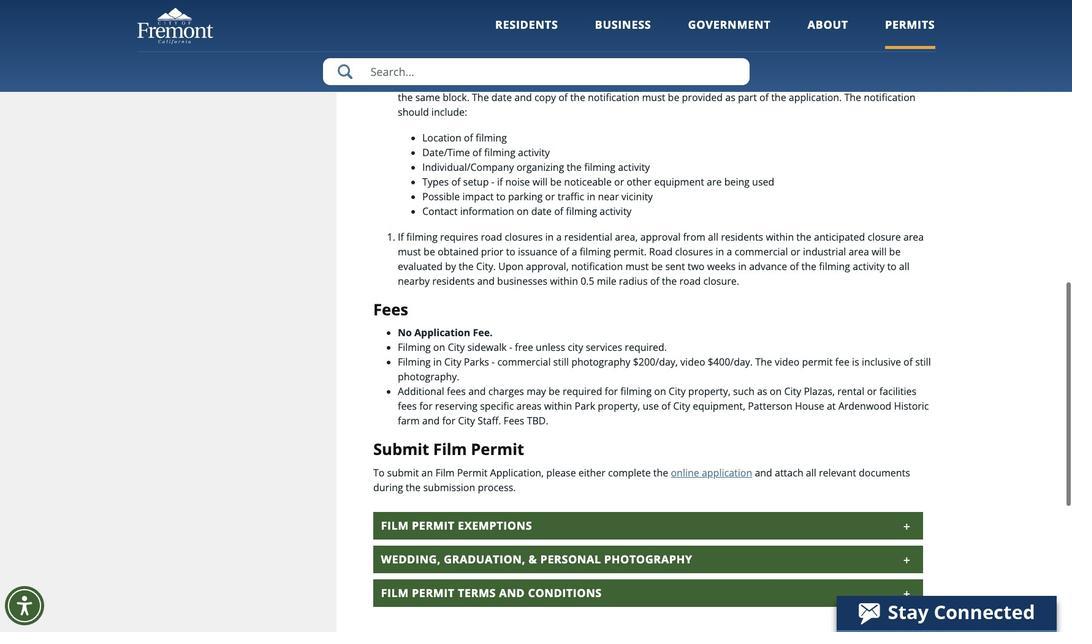 Task type: locate. For each thing, give the bounding box(es) containing it.
2 fremont, from the left
[[857, 2, 899, 16]]

and down insured.
[[501, 32, 518, 45]]

Search text field
[[323, 58, 750, 85]]

1 horizontal spatial closures
[[675, 245, 713, 258]]

0 vertical spatial private
[[867, 32, 899, 45]]

plazas,
[[804, 385, 835, 399]]

1 vertical spatial is
[[852, 356, 859, 369]]

0 horizontal spatial page
[[601, 2, 623, 16]]

city up if filming takes place at a private residence or a business, a
[[523, 46, 540, 60]]

and up specific
[[469, 385, 486, 399]]

area down anticipated
[[849, 245, 869, 258]]

if down "property"
[[398, 61, 404, 75]]

in up photography.
[[433, 356, 442, 369]]

film permit exemptions
[[381, 519, 532, 533]]

filming up photography.
[[398, 356, 431, 369]]

area
[[904, 230, 924, 244], [849, 245, 869, 258]]

activity down near
[[600, 205, 632, 218]]

and down search text box
[[515, 90, 532, 104]]

of up fremont;
[[590, 32, 600, 45]]

wedding, graduation, & personal photography
[[381, 552, 693, 567]]

page up 3300
[[784, 0, 807, 1]]

insured
[[679, 0, 714, 1], [615, 17, 650, 30]]

3300
[[773, 2, 796, 16]]

0 horizontal spatial private
[[513, 61, 545, 75]]

closures down from
[[675, 245, 713, 258]]

location
[[422, 131, 462, 144]]

1 horizontal spatial commercial
[[735, 245, 788, 258]]

residence up 'provided'
[[660, 76, 704, 89]]

the right $400/day.
[[756, 356, 772, 369]]

the inside fees no application fee. filming on city sidewalk - free unless city services required. filming in city parks - commercial still photography $200/day, video $400/day. the video permit fee is inclusive of still photography. additional fees and charges may be required for filming on city property, such as on city plazas, rental or facilities fees for reserving specific areas within park property, use of city equipment, patterson house at ardenwood historic farm and for city staff. fees tbd.
[[756, 356, 772, 369]]

1 horizontal spatial fees
[[504, 415, 525, 428]]

additional inside fees no application fee. filming on city sidewalk - free unless city services required. filming in city parks - commercial still photography $200/day, video $400/day. the video permit fee is inclusive of still photography. additional fees and charges may be required for filming on city property, such as on city plazas, rental or facilities fees for reserving specific areas within park property, use of city equipment, patterson house at ardenwood historic farm and for city staff. fees tbd.
[[398, 385, 444, 399]]

equipment,
[[693, 400, 746, 413]]

on up 'use'
[[654, 385, 666, 399]]

on
[[517, 205, 529, 218], [433, 341, 445, 355], [654, 385, 666, 399], [770, 385, 782, 399]]

to
[[398, 2, 407, 16], [790, 61, 800, 75], [496, 190, 506, 203], [506, 245, 516, 258], [887, 260, 897, 273]]

1 vertical spatial private
[[513, 61, 545, 75]]

application,
[[490, 467, 544, 480]]

is up capitol
[[809, 0, 816, 1]]

the
[[608, 0, 623, 1], [410, 2, 425, 16], [680, 2, 695, 16], [602, 32, 617, 45], [505, 46, 520, 60], [802, 61, 817, 75], [493, 76, 508, 89], [642, 76, 657, 89], [398, 90, 413, 104], [570, 90, 585, 104], [771, 90, 786, 104], [567, 160, 582, 174], [797, 230, 812, 244], [459, 260, 474, 273], [802, 260, 817, 273], [662, 274, 677, 288], [653, 467, 669, 480], [406, 481, 421, 495]]

submit film permit
[[373, 439, 524, 461]]

by inside if filming requires road closures in a residential area, approval from all residents within the anticipated closure area must be obtained prior to issuance of a filming permit. road closures in a commercial or industrial area will be evaluated by the city. upon approval, notification must be sent two weeks in advance of the filming activity to all nearby residents and businesses within 0.5 mile radius of the road closure.
[[445, 260, 456, 273]]

noticeable
[[564, 175, 612, 189]]

0 vertical spatial sent
[[768, 61, 788, 75]]

1 horizontal spatial insured
[[679, 0, 714, 1]]

requires
[[440, 230, 478, 244]]

of right location
[[464, 131, 473, 144]]

0 vertical spatial is
[[809, 0, 816, 1]]

prior
[[481, 245, 504, 258]]

1 horizontal spatial date
[[531, 205, 552, 218]]

0 horizontal spatial commercial
[[497, 356, 551, 369]]

filming down residential
[[580, 245, 611, 258]]

0 vertical spatial area
[[904, 230, 924, 244]]

immediate
[[795, 76, 844, 89]]

the down that
[[581, 2, 598, 16]]

be inside location of filming date/time of filming activity individual/company organizing the filming activity types of setup - if noise will be noticeable or other equipment are being used possible impact to parking or traffic in near vicinity contact information on date of filming activity
[[550, 175, 562, 189]]

1 horizontal spatial fees
[[447, 385, 466, 399]]

provide
[[521, 32, 556, 45]]

for inside for filming private property not owned by the city of fremont; and
[[818, 32, 831, 45]]

if filming requires road closures in a residential area, approval from all residents within the anticipated closure area must be obtained prior to issuance of a filming permit. road closures in a commercial or industrial area will be evaluated by the city. upon approval, notification must be sent two weeks in advance of the filming activity to all nearby residents and businesses within 0.5 mile radius of the road closure.
[[398, 230, 924, 288]]

fremont, left ca
[[857, 2, 899, 16]]

must up not
[[443, 32, 467, 45]]

the inside location of filming date/time of filming activity individual/company organizing the filming activity types of setup - if noise will be noticeable or other equipment are being used possible impact to parking or traffic in near vicinity contact information on date of filming activity
[[567, 160, 582, 174]]

1 vertical spatial date
[[531, 205, 552, 218]]

traffic
[[558, 190, 584, 203]]

and right separate
[[861, 0, 879, 1]]

"additional
[[626, 0, 676, 1]]

in right the weeks
[[738, 260, 747, 273]]

and left attach
[[755, 467, 772, 480]]

1 vertical spatial at
[[827, 400, 836, 413]]

fees up reserving
[[447, 385, 466, 399]]

activity inside if filming requires road closures in a residential area, approval from all residents within the anticipated closure area must be obtained prior to issuance of a filming permit. road closures in a commercial or industrial area will be evaluated by the city. upon approval, notification must be sent two weeks in advance of the filming activity to all nearby residents and businesses within 0.5 mile radius of the road closure.
[[853, 260, 885, 273]]

1 vertical spatial insured
[[615, 17, 650, 30]]

within inside fees no application fee. filming on city sidewalk - free unless city services required. filming in city parks - commercial still photography $200/day, video $400/day. the video permit fee is inclusive of still photography. additional fees and charges may be required for filming on city property, such as on city plazas, rental or facilities fees for reserving specific areas within park property, use of city equipment, patterson house at ardenwood historic farm and for city staff. fees tbd.
[[544, 400, 572, 413]]

private inside for filming private property not owned by the city of fremont; and
[[867, 32, 899, 45]]

city down application
[[448, 341, 465, 355]]

property, left 'use'
[[598, 400, 640, 413]]

copy
[[566, 32, 588, 45], [535, 90, 556, 104]]

date down parking on the top
[[531, 205, 552, 218]]

and inside tab list
[[499, 586, 525, 601]]

2 vertical spatial all
[[806, 467, 817, 480]]

0 vertical spatial additional
[[566, 17, 612, 30]]

1 vertical spatial will
[[872, 245, 887, 258]]

of down provide
[[543, 46, 552, 60]]

- inside location of filming date/time of filming activity individual/company organizing the filming activity types of setup - if noise will be noticeable or other equipment are being used possible impact to parking or traffic in near vicinity contact information on date of filming activity
[[491, 175, 495, 189]]

obtain
[[469, 32, 498, 45]]

date down search text box
[[492, 90, 512, 104]]

a down residential
[[572, 245, 577, 258]]

still down unless
[[553, 356, 569, 369]]

as up patterson
[[757, 385, 767, 399]]

0 vertical spatial road
[[481, 230, 502, 244]]

the up noticeable
[[567, 160, 582, 174]]

1 horizontal spatial video
[[775, 356, 800, 369]]

residence inside must be sent to the immediate/adjacent neighbors regarding the filming activity, except when the residence or business has no immediate neighbors within the same block. the date and copy of the notification must be provided as part of the application. the notification should include:
[[660, 76, 704, 89]]

0 horizontal spatial copy
[[535, 90, 556, 104]]

2 if from the top
[[398, 230, 404, 244]]

commercial down free
[[497, 356, 551, 369]]

2 vertical spatial as
[[757, 385, 767, 399]]

filming
[[398, 341, 431, 355], [398, 356, 431, 369]]

documents
[[859, 467, 910, 480]]

vicinity
[[622, 190, 653, 203]]

is right fee
[[852, 356, 859, 369]]

if up evaluated
[[398, 230, 404, 244]]

government link
[[688, 17, 771, 49]]

2 vertical spatial -
[[492, 356, 495, 369]]

0 horizontal spatial neighbors
[[398, 76, 444, 89]]

if filming takes place at a private residence or a business, a
[[398, 61, 668, 75]]

insurance
[[478, 2, 523, 16]]

2 neighbors from the left
[[846, 76, 892, 89]]

1 if from the top
[[398, 61, 404, 75]]

1 horizontal spatial sent
[[768, 61, 788, 75]]

all right attach
[[806, 467, 817, 480]]

1 horizontal spatial page
[[784, 0, 807, 1]]

1 vertical spatial residents
[[432, 274, 475, 288]]

upon
[[499, 260, 524, 273]]

on down parking on the top
[[517, 205, 529, 218]]

0 horizontal spatial road
[[481, 230, 502, 244]]

and down 'city.'
[[477, 274, 495, 288]]

1 horizontal spatial fremont,
[[857, 2, 899, 16]]

0 vertical spatial all
[[708, 230, 719, 244]]

if
[[398, 61, 404, 75], [398, 230, 404, 244]]

takes
[[440, 61, 465, 75]]

0 vertical spatial date
[[492, 90, 512, 104]]

of inside for filming private property not owned by the city of fremont; and
[[543, 46, 552, 60]]

and inside if filming requires road closures in a residential area, approval from all residents within the anticipated closure area must be obtained prior to issuance of a filming permit. road closures in a commercial or industrial area will be evaluated by the city. upon approval, notification must be sent two weeks in advance of the filming activity to all nearby residents and businesses within 0.5 mile radius of the road closure.
[[477, 274, 495, 288]]

must up radius
[[626, 260, 649, 273]]

date
[[492, 90, 512, 104], [531, 205, 552, 218]]

sent up has on the top of the page
[[768, 61, 788, 75]]

page up "sample additional insured endorsement"
[[601, 2, 623, 16]]

must be sent to the immediate/adjacent neighbors regarding the filming activity, except when the residence or business has no immediate neighbors within the same block. the date and copy of the notification must be provided as part of the application. the notification should include:
[[398, 61, 923, 119]]

property, up equipment,
[[688, 385, 731, 399]]

- left if
[[491, 175, 495, 189]]

photography
[[572, 356, 631, 369]]

0 horizontal spatial sent
[[666, 260, 685, 273]]

in down noticeable
[[587, 190, 596, 203]]

or inside fees no application fee. filming on city sidewalk - free unless city services required. filming in city parks - commercial still photography $200/day, video $400/day. the video permit fee is inclusive of still photography. additional fees and charges may be required for filming on city property, such as on city plazas, rental or facilities fees for reserving specific areas within park property, use of city equipment, patterson house at ardenwood historic farm and for city staff. fees tbd.
[[867, 385, 877, 399]]

park
[[575, 400, 595, 413]]

fees up farm on the bottom of page
[[398, 400, 417, 413]]

private
[[867, 32, 899, 45], [513, 61, 545, 75]]

1 horizontal spatial road
[[680, 274, 701, 288]]

1 horizontal spatial additional
[[566, 17, 612, 30]]

0 vertical spatial fees
[[373, 299, 408, 320]]

0 vertical spatial insured
[[679, 0, 714, 1]]

1 horizontal spatial property,
[[688, 385, 731, 399]]

0 horizontal spatial at
[[494, 61, 503, 75]]

0 vertical spatial if
[[398, 61, 404, 75]]

1 vertical spatial fees
[[504, 415, 525, 428]]

fees
[[447, 385, 466, 399], [398, 400, 417, 413]]

0 horizontal spatial still
[[553, 356, 569, 369]]

notification up mile
[[571, 260, 623, 273]]

2 horizontal spatial as
[[757, 385, 767, 399]]

for right lease
[[818, 32, 831, 45]]

insured inside note that the "additional insured endorsement" page is separate and in addition to the "complete insurance certificate." the page must name the city of fremont, 3300 capitol ave., fremont, ca 94538 as additional insured.
[[679, 0, 714, 1]]

about link
[[808, 17, 849, 49]]

to
[[373, 467, 385, 480]]

will inside location of filming date/time of filming activity individual/company organizing the filming activity types of setup - if noise will be noticeable or other equipment are being used possible impact to parking or traffic in near vicinity contact information on date of filming activity
[[533, 175, 548, 189]]

1 video from the left
[[681, 356, 705, 369]]

date inside location of filming date/time of filming activity individual/company organizing the filming activity types of setup - if noise will be noticeable or other equipment are being used possible impact to parking or traffic in near vicinity contact information on date of filming activity
[[531, 205, 552, 218]]

1 vertical spatial if
[[398, 230, 404, 244]]

include:
[[432, 105, 467, 119]]

film
[[433, 439, 467, 461], [436, 467, 455, 480], [381, 519, 409, 533], [381, 586, 409, 601]]

0 horizontal spatial closures
[[505, 230, 543, 244]]

on inside location of filming date/time of filming activity individual/company organizing the filming activity types of setup - if noise will be noticeable or other equipment are being used possible impact to parking or traffic in near vicinity contact information on date of filming activity
[[517, 205, 529, 218]]

for filming private property not owned by the city of fremont; and
[[398, 32, 899, 60]]

1 horizontal spatial by
[[492, 46, 503, 60]]

0 vertical spatial at
[[494, 61, 503, 75]]

1 horizontal spatial private
[[867, 32, 899, 45]]

as up applicant
[[429, 17, 439, 30]]

filming down traffic
[[566, 205, 597, 218]]

1 vertical spatial by
[[445, 260, 456, 273]]

near
[[598, 190, 619, 203]]

terms
[[458, 586, 496, 601]]

and inside "and attach all relevant documents during the submission process."
[[755, 467, 772, 480]]

0 vertical spatial copy
[[566, 32, 588, 45]]

if inside if filming requires road closures in a residential area, approval from all residents within the anticipated closure area must be obtained prior to issuance of a filming permit. road closures in a commercial or industrial area will be evaluated by the city. upon approval, notification must be sent two weeks in advance of the filming activity to all nearby residents and businesses within 0.5 mile radius of the road closure.
[[398, 230, 404, 244]]

0 horizontal spatial will
[[533, 175, 548, 189]]

or inside must be sent to the immediate/adjacent neighbors regarding the filming activity, except when the residence or business has no immediate neighbors within the same block. the date and copy of the notification must be provided as part of the application. the notification should include:
[[706, 76, 716, 89]]

neighbors
[[398, 76, 444, 89], [846, 76, 892, 89]]

1 still from the left
[[553, 356, 569, 369]]

1 vertical spatial filming
[[398, 356, 431, 369]]

1 vertical spatial residence
[[660, 76, 704, 89]]

0 vertical spatial -
[[491, 175, 495, 189]]

1 vertical spatial commercial
[[497, 356, 551, 369]]

0 vertical spatial page
[[784, 0, 807, 1]]

1 vertical spatial as
[[725, 90, 736, 104]]

fees no application fee. filming on city sidewalk - free unless city services required. filming in city parks - commercial still photography $200/day, video $400/day. the video permit fee is inclusive of still photography. additional fees and charges may be required for filming on city property, such as on city plazas, rental or facilities fees for reserving specific areas within park property, use of city equipment, patterson house at ardenwood historic farm and for city staff. fees tbd.
[[373, 299, 931, 428]]

0 vertical spatial filming
[[398, 341, 431, 355]]

approval,
[[526, 260, 569, 273]]

0 vertical spatial will
[[533, 175, 548, 189]]

1 horizontal spatial is
[[852, 356, 859, 369]]

the right that
[[608, 0, 623, 1]]

film permit terms and conditions
[[381, 586, 602, 601]]

1 horizontal spatial still
[[916, 356, 931, 369]]

endorsement
[[652, 17, 714, 30]]

specific
[[480, 400, 514, 413]]

or up 'provided'
[[706, 76, 716, 89]]

1 horizontal spatial as
[[725, 90, 736, 104]]

must inside note that the "additional insured endorsement" page is separate and in addition to the "complete insurance certificate." the page must name the city of fremont, 3300 capitol ave., fremont, ca 94538 as additional insured.
[[626, 2, 649, 16]]

or left traffic
[[545, 190, 555, 203]]

city inside for filming private property not owned by the city of fremont; and
[[523, 46, 540, 60]]

sent down road in the top of the page
[[666, 260, 685, 273]]

and down applicant must obtain and provide a copy of the owner's written permission and/or lease
[[598, 46, 616, 60]]

of inside note that the "additional insured endorsement" page is separate and in addition to the "complete insurance certificate." the page must name the city of fremont, 3300 capitol ave., fremont, ca 94538 as additional insured.
[[717, 2, 726, 16]]

1 filming from the top
[[398, 341, 431, 355]]

1 vertical spatial sent
[[666, 260, 685, 273]]

1 vertical spatial copy
[[535, 90, 556, 104]]

"complete
[[427, 2, 476, 16]]

1 vertical spatial additional
[[398, 385, 444, 399]]

sent
[[768, 61, 788, 75], [666, 260, 685, 273]]

insured up endorsement
[[679, 0, 714, 1]]

1 horizontal spatial residence
[[660, 76, 704, 89]]

0 horizontal spatial additional
[[398, 385, 444, 399]]

0 vertical spatial commercial
[[735, 245, 788, 258]]

businesses
[[497, 274, 548, 288]]

city inside note that the "additional insured endorsement" page is separate and in addition to the "complete insurance certificate." the page must name the city of fremont, 3300 capitol ave., fremont, ca 94538 as additional insured.
[[698, 2, 715, 16]]

0 horizontal spatial fees
[[373, 299, 408, 320]]

1 horizontal spatial residents
[[721, 230, 763, 244]]

online application link
[[671, 467, 752, 480]]

as inside must be sent to the immediate/adjacent neighbors regarding the filming activity, except when the residence or business has no immediate neighbors within the same block. the date and copy of the notification must be provided as part of the application. the notification should include:
[[725, 90, 736, 104]]

0 horizontal spatial fremont,
[[729, 2, 771, 16]]

notification inside if filming requires road closures in a residential area, approval from all residents within the anticipated closure area must be obtained prior to issuance of a filming permit. road closures in a commercial or industrial area will be evaluated by the city. upon approval, notification must be sent two weeks in advance of the filming activity to all nearby residents and businesses within 0.5 mile radius of the road closure.
[[571, 260, 623, 273]]

0 vertical spatial fees
[[447, 385, 466, 399]]

within down immediate/adjacent
[[895, 76, 923, 89]]

filming up if
[[484, 146, 516, 159]]

or left industrial
[[791, 245, 801, 258]]

fees
[[373, 299, 408, 320], [504, 415, 525, 428]]

in inside note that the "additional insured endorsement" page is separate and in addition to the "complete insurance certificate." the page must name the city of fremont, 3300 capitol ave., fremont, ca 94538 as additional insured.
[[881, 0, 890, 1]]

either
[[579, 467, 606, 480]]

0 vertical spatial by
[[492, 46, 503, 60]]

by down obtain
[[492, 46, 503, 60]]

information
[[460, 205, 514, 218]]

a up the except
[[607, 61, 612, 75]]

0 horizontal spatial all
[[708, 230, 719, 244]]

tbd.
[[527, 415, 549, 428]]

for down reserving
[[442, 415, 456, 428]]

0 horizontal spatial property,
[[598, 400, 640, 413]]

if for if filming takes place at a private residence or a business, a
[[398, 61, 404, 75]]

0 vertical spatial as
[[429, 17, 439, 30]]

notification down when
[[588, 90, 640, 104]]

1 horizontal spatial at
[[827, 400, 836, 413]]

will down closure
[[872, 245, 887, 258]]

from
[[683, 230, 706, 244]]

additional down photography.
[[398, 385, 444, 399]]

by
[[492, 46, 503, 60], [445, 260, 456, 273]]

1 horizontal spatial neighbors
[[846, 76, 892, 89]]

1 horizontal spatial will
[[872, 245, 887, 258]]

the up should
[[398, 90, 413, 104]]

0 horizontal spatial date
[[492, 90, 512, 104]]

0 horizontal spatial by
[[445, 260, 456, 273]]

permit down wedding,
[[412, 586, 455, 601]]

0 horizontal spatial area
[[849, 245, 869, 258]]

permit
[[802, 356, 833, 369]]

0 vertical spatial residence
[[548, 61, 592, 75]]

permit
[[471, 439, 524, 461], [457, 467, 488, 480], [412, 519, 455, 533], [412, 586, 455, 601]]

filming up individual/company
[[476, 131, 507, 144]]

or
[[595, 61, 604, 75], [706, 76, 716, 89], [614, 175, 624, 189], [545, 190, 555, 203], [791, 245, 801, 258], [867, 385, 877, 399]]

0 horizontal spatial fees
[[398, 400, 417, 413]]

private up immediate/adjacent
[[867, 32, 899, 45]]

on up patterson
[[770, 385, 782, 399]]

closure
[[868, 230, 901, 244]]

city up endorsement
[[698, 2, 715, 16]]

-
[[491, 175, 495, 189], [509, 341, 513, 355], [492, 356, 495, 369]]

city
[[698, 2, 715, 16], [523, 46, 540, 60], [448, 341, 465, 355], [444, 356, 461, 369], [669, 385, 686, 399], [784, 385, 802, 399], [673, 400, 690, 413], [458, 415, 475, 428]]

filming inside fees no application fee. filming on city sidewalk - free unless city services required. filming in city parks - commercial still photography $200/day, video $400/day. the video permit fee is inclusive of still photography. additional fees and charges may be required for filming on city property, such as on city plazas, rental or facilities fees for reserving specific areas within park property, use of city equipment, patterson house at ardenwood historic farm and for city staff. fees tbd.
[[621, 385, 652, 399]]

tab list
[[373, 513, 923, 608]]

permission
[[697, 32, 752, 45]]

insured.
[[489, 17, 527, 30]]

within up tbd.
[[544, 400, 572, 413]]

within
[[895, 76, 923, 89], [766, 230, 794, 244], [550, 274, 578, 288], [544, 400, 572, 413]]

0 horizontal spatial residence
[[548, 61, 592, 75]]

tab list containing film permit exemptions
[[373, 513, 923, 608]]

1 horizontal spatial all
[[806, 467, 817, 480]]

0 horizontal spatial as
[[429, 17, 439, 30]]

sent inside must be sent to the immediate/adjacent neighbors regarding the filming activity, except when the residence or business has no immediate neighbors within the same block. the date and copy of the notification must be provided as part of the application. the notification should include:
[[768, 61, 788, 75]]

possible
[[422, 190, 460, 203]]

0 vertical spatial closures
[[505, 230, 543, 244]]

if
[[497, 175, 503, 189]]

residence down fremont;
[[548, 61, 592, 75]]

0 horizontal spatial is
[[809, 0, 816, 1]]

name
[[652, 2, 678, 16]]

radius
[[619, 274, 648, 288]]



Task type: describe. For each thing, give the bounding box(es) containing it.
is inside fees no application fee. filming on city sidewalk - free unless city services required. filming in city parks - commercial still photography $200/day, video $400/day. the video permit fee is inclusive of still photography. additional fees and charges may be required for filming on city property, such as on city plazas, rental or facilities fees for reserving specific areas within park property, use of city equipment, patterson house at ardenwood historic farm and for city staff. fees tbd.
[[852, 356, 859, 369]]

nearby
[[398, 274, 430, 288]]

be up has on the top of the page
[[754, 61, 765, 75]]

if for if filming requires road closures in a residential area, approval from all residents within the anticipated closure area must be obtained prior to issuance of a filming permit. road closures in a commercial or industrial area will be evaluated by the city. upon approval, notification must be sent two weeks in advance of the filming activity to all nearby residents and businesses within 0.5 mile radius of the road closure.
[[398, 230, 404, 244]]

sent inside if filming requires road closures in a residential area, approval from all residents within the anticipated closure area must be obtained prior to issuance of a filming permit. road closures in a commercial or industrial area will be evaluated by the city. upon approval, notification must be sent two weeks in advance of the filming activity to all nearby residents and businesses within 0.5 mile radius of the road closure.
[[666, 260, 685, 273]]

and right farm on the bottom of page
[[422, 415, 440, 428]]

of down has on the top of the page
[[760, 90, 769, 104]]

0 horizontal spatial insured
[[615, 17, 650, 30]]

and inside note that the "additional insured endorsement" page is separate and in addition to the "complete insurance certificate." the page must name the city of fremont, 3300 capitol ave., fremont, ca 94538 as additional insured.
[[861, 0, 879, 1]]

farm
[[398, 415, 420, 428]]

filming down "property"
[[407, 61, 438, 75]]

filming inside must be sent to the immediate/adjacent neighbors regarding the filming activity, except when the residence or business has no immediate neighbors within the same block. the date and copy of the notification must be provided as part of the application. the notification should include:
[[511, 76, 542, 89]]

road
[[649, 245, 673, 258]]

government
[[688, 17, 771, 32]]

or inside if filming requires road closures in a residential area, approval from all residents within the anticipated closure area must be obtained prior to issuance of a filming permit. road closures in a commercial or industrial area will be evaluated by the city. upon approval, notification must be sent two weeks in advance of the filming activity to all nearby residents and businesses within 0.5 mile radius of the road closure.
[[791, 245, 801, 258]]

the down immediate/adjacent
[[845, 90, 862, 104]]

1 fremont, from the left
[[729, 2, 771, 16]]

1 neighbors from the left
[[398, 76, 444, 89]]

separate
[[819, 0, 859, 1]]

filming down industrial
[[819, 260, 850, 273]]

when
[[614, 76, 639, 89]]

setup
[[463, 175, 489, 189]]

are
[[707, 175, 722, 189]]

as inside fees no application fee. filming on city sidewalk - free unless city services required. filming in city parks - commercial still photography $200/day, video $400/day. the video permit fee is inclusive of still photography. additional fees and charges may be required for filming on city property, such as on city plazas, rental or facilities fees for reserving specific areas within park property, use of city equipment, patterson house at ardenwood historic farm and for city staff. fees tbd.
[[757, 385, 767, 399]]

by inside for filming private property not owned by the city of fremont; and
[[492, 46, 503, 60]]

1 vertical spatial -
[[509, 341, 513, 355]]

reserving
[[435, 400, 478, 413]]

written
[[658, 32, 695, 45]]

except
[[581, 76, 612, 89]]

graduation,
[[444, 552, 526, 567]]

closure.
[[704, 274, 739, 288]]

the down "sample additional insured endorsement"
[[602, 32, 617, 45]]

ca
[[901, 2, 914, 16]]

residents link
[[495, 17, 558, 49]]

1 vertical spatial page
[[601, 2, 623, 16]]

0 horizontal spatial residents
[[432, 274, 475, 288]]

city down reserving
[[458, 415, 475, 428]]

rental
[[838, 385, 865, 399]]

permit down 'staff.'
[[471, 439, 524, 461]]

city left parks
[[444, 356, 461, 369]]

a down for filming private property not owned by the city of fremont; and
[[660, 61, 666, 75]]

the left online at the bottom of page
[[653, 467, 669, 480]]

block.
[[443, 90, 470, 104]]

and inside must be sent to the immediate/adjacent neighbors regarding the filming activity, except when the residence or business has no immediate neighbors within the same block. the date and copy of the notification must be provided as part of the application. the notification should include:
[[515, 90, 532, 104]]

such
[[733, 385, 755, 399]]

filming inside for filming private property not owned by the city of fremont; and
[[834, 32, 865, 45]]

a right place
[[505, 61, 511, 75]]

0 vertical spatial residents
[[721, 230, 763, 244]]

application
[[702, 467, 752, 480]]

two
[[688, 260, 705, 273]]

ave.,
[[833, 2, 854, 16]]

date inside must be sent to the immediate/adjacent neighbors regarding the filming activity, except when the residence or business has no immediate neighbors within the same block. the date and copy of the notification must be provided as part of the application. the notification should include:
[[492, 90, 512, 104]]

be down closure
[[889, 245, 901, 258]]

permit up submission
[[457, 467, 488, 480]]

be up evaluated
[[424, 245, 435, 258]]

the right regarding
[[493, 76, 508, 89]]

1 vertical spatial fees
[[398, 400, 417, 413]]

attach
[[775, 467, 804, 480]]

owner's
[[620, 32, 656, 45]]

the down regarding
[[472, 90, 489, 104]]

to inside must be sent to the immediate/adjacent neighbors regarding the filming activity, except when the residence or business has no immediate neighbors within the same block. the date and copy of the notification must be provided as part of the application. the notification should include:
[[790, 61, 800, 75]]

online
[[671, 467, 699, 480]]

must up evaluated
[[398, 245, 421, 258]]

of down activity, on the right
[[559, 90, 568, 104]]

area,
[[615, 230, 638, 244]]

of right inclusive
[[904, 356, 913, 369]]

addition
[[892, 0, 930, 1]]

commercial inside if filming requires road closures in a residential area, approval from all residents within the anticipated closure area must be obtained prior to issuance of a filming permit. road closures in a commercial or industrial area will be evaluated by the city. upon approval, notification must be sent two weeks in advance of the filming activity to all nearby residents and businesses within 0.5 mile radius of the road closure.
[[735, 245, 788, 258]]

the inside for filming private property not owned by the city of fremont; and
[[505, 46, 520, 60]]

a up 'issuance'
[[556, 230, 562, 244]]

the up 94538
[[410, 2, 425, 16]]

1 vertical spatial closures
[[675, 245, 713, 258]]

note
[[562, 0, 584, 1]]

of up individual/company
[[473, 146, 482, 159]]

residential
[[564, 230, 613, 244]]

activity up organizing
[[518, 146, 550, 159]]

for right the required
[[605, 385, 618, 399]]

submission
[[423, 481, 475, 495]]

of up approval,
[[560, 245, 569, 258]]

property
[[398, 46, 438, 60]]

photography
[[604, 552, 693, 567]]

permits link
[[885, 17, 935, 49]]

0 vertical spatial property,
[[688, 385, 731, 399]]

on down application
[[433, 341, 445, 355]]

not
[[440, 46, 456, 60]]

the down road in the top of the page
[[662, 274, 677, 288]]

the up industrial
[[797, 230, 812, 244]]

city up house
[[784, 385, 802, 399]]

a up fremont;
[[558, 32, 564, 45]]

and inside for filming private property not owned by the city of fremont; and
[[598, 46, 616, 60]]

in up 'issuance'
[[545, 230, 554, 244]]

note that the "additional insured endorsement" page is separate and in addition to the "complete insurance certificate." the page must name the city of fremont, 3300 capitol ave., fremont, ca 94538 as additional insured.
[[398, 0, 930, 30]]

permit up wedding,
[[412, 519, 455, 533]]

be down road in the top of the page
[[651, 260, 663, 273]]

city right 'use'
[[673, 400, 690, 413]]

1 vertical spatial road
[[680, 274, 701, 288]]

to down closure
[[887, 260, 897, 273]]

the down business,
[[642, 76, 657, 89]]

of right radius
[[650, 274, 660, 288]]

2 video from the left
[[775, 356, 800, 369]]

the down no
[[771, 90, 786, 104]]

staff.
[[478, 415, 501, 428]]

applicant must obtain and provide a copy of the owner's written permission and/or lease
[[398, 32, 815, 45]]

must down business,
[[642, 90, 666, 104]]

;
[[726, 17, 729, 30]]

a up the weeks
[[727, 245, 732, 258]]

conditions
[[528, 586, 602, 601]]

$200/day,
[[633, 356, 678, 369]]

during
[[373, 481, 403, 495]]

filming up evaluated
[[407, 230, 438, 244]]

stay connected image
[[837, 597, 1056, 631]]

94538
[[398, 17, 426, 30]]

fremont;
[[554, 46, 596, 60]]

organizing
[[517, 160, 564, 174]]

to up upon
[[506, 245, 516, 258]]

must up business
[[728, 61, 751, 75]]

no
[[780, 76, 792, 89]]

the up immediate
[[802, 61, 817, 75]]

in up the weeks
[[716, 245, 724, 258]]

obtained
[[438, 245, 479, 258]]

filming up noticeable
[[584, 160, 616, 174]]

the inside note that the "additional insured endorsement" page is separate and in addition to the "complete insurance certificate." the page must name the city of fremont, 3300 capitol ave., fremont, ca 94538 as additional insured.
[[581, 2, 598, 16]]

within up advance
[[766, 230, 794, 244]]

equipment
[[654, 175, 704, 189]]

commercial inside fees no application fee. filming on city sidewalk - free unless city services required. filming in city parks - commercial still photography $200/day, video $400/day. the video permit fee is inclusive of still photography. additional fees and charges may be required for filming on city property, such as on city plazas, rental or facilities fees for reserving specific areas within park property, use of city equipment, patterson house at ardenwood historic farm and for city staff. fees tbd.
[[497, 356, 551, 369]]

anticipated
[[814, 230, 865, 244]]

at inside fees no application fee. filming on city sidewalk - free unless city services required. filming in city parks - commercial still photography $200/day, video $400/day. the video permit fee is inclusive of still photography. additional fees and charges may be required for filming on city property, such as on city plazas, rental or facilities fees for reserving specific areas within park property, use of city equipment, patterson house at ardenwood historic farm and for city staff. fees tbd.
[[827, 400, 836, 413]]

patterson
[[748, 400, 793, 413]]

lease
[[790, 32, 815, 45]]

areas
[[517, 400, 542, 413]]

and attach all relevant documents during the submission process.
[[373, 467, 910, 495]]

other
[[627, 175, 652, 189]]

the down activity, on the right
[[570, 90, 585, 104]]

1 horizontal spatial copy
[[566, 32, 588, 45]]

2 still from the left
[[916, 356, 931, 369]]

2 filming from the top
[[398, 356, 431, 369]]

mile
[[597, 274, 617, 288]]

will inside if filming requires road closures in a residential area, approval from all residents within the anticipated closure area must be obtained prior to issuance of a filming permit. road closures in a commercial or industrial area will be evaluated by the city. upon approval, notification must be sent two weeks in advance of the filming activity to all nearby residents and businesses within 0.5 mile radius of the road closure.
[[872, 245, 887, 258]]

activity up other at the top of page
[[618, 160, 650, 174]]

charges
[[489, 385, 524, 399]]

sample
[[529, 17, 563, 30]]

used
[[752, 175, 775, 189]]

types
[[422, 175, 449, 189]]

the down obtained
[[459, 260, 474, 273]]

0.5
[[581, 274, 595, 288]]

ardenwood
[[839, 400, 892, 413]]

being
[[724, 175, 750, 189]]

of right 'use'
[[662, 400, 671, 413]]

approval
[[641, 230, 681, 244]]

copy inside must be sent to the immediate/adjacent neighbors regarding the filming activity, except when the residence or business has no immediate neighbors within the same block. the date and copy of the notification must be provided as part of the application. the notification should include:
[[535, 90, 556, 104]]

notification down immediate/adjacent
[[864, 90, 916, 104]]

1 horizontal spatial area
[[904, 230, 924, 244]]

all inside "and attach all relevant documents during the submission process."
[[806, 467, 817, 480]]

relevant
[[819, 467, 857, 480]]

to inside note that the "additional insured endorsement" page is separate and in addition to the "complete insurance certificate." the page must name the city of fremont, 3300 capitol ave., fremont, ca 94538 as additional insured.
[[398, 2, 407, 16]]

the up endorsement
[[680, 2, 695, 16]]

applicant
[[398, 32, 441, 45]]

additional
[[441, 17, 487, 30]]

certificate."
[[526, 2, 579, 16]]

of down traffic
[[554, 205, 564, 218]]

within inside must be sent to the immediate/adjacent neighbors regarding the filming activity, except when the residence or business has no immediate neighbors within the same block. the date and copy of the notification must be provided as part of the application. the notification should include:
[[895, 76, 923, 89]]

permits
[[885, 17, 935, 32]]

application.
[[789, 90, 842, 104]]

be left 'provided'
[[668, 90, 680, 104]]

fee
[[835, 356, 850, 369]]

services
[[586, 341, 622, 355]]

to inside location of filming date/time of filming activity individual/company organizing the filming activity types of setup - if noise will be noticeable or other equipment are being used possible impact to parking or traffic in near vicinity contact information on date of filming activity
[[496, 190, 506, 203]]

1 vertical spatial all
[[899, 260, 910, 273]]

is inside note that the "additional insured endorsement" page is separate and in addition to the "complete insurance certificate." the page must name the city of fremont, 3300 capitol ave., fremont, ca 94538 as additional insured.
[[809, 0, 816, 1]]

parks
[[464, 356, 489, 369]]

or up the except
[[595, 61, 604, 75]]

1 vertical spatial property,
[[598, 400, 640, 413]]

immediate/adjacent
[[820, 61, 911, 75]]

unless
[[536, 341, 565, 355]]

&
[[529, 552, 537, 567]]

in inside location of filming date/time of filming activity individual/company organizing the filming activity types of setup - if noise will be noticeable or other equipment are being used possible impact to parking or traffic in near vicinity contact information on date of filming activity
[[587, 190, 596, 203]]

for up farm on the bottom of page
[[419, 400, 433, 413]]

use
[[643, 400, 659, 413]]

permit.
[[614, 245, 647, 258]]

the down industrial
[[802, 260, 817, 273]]

sample additional insured endorsement
[[529, 17, 714, 30]]

fee.
[[473, 326, 493, 340]]

of right advance
[[790, 260, 799, 273]]

has
[[762, 76, 778, 89]]

contact
[[422, 205, 458, 218]]

individual/company
[[422, 160, 514, 174]]

city down $200/day,
[[669, 385, 686, 399]]

be inside fees no application fee. filming on city sidewalk - free unless city services required. filming in city parks - commercial still photography $200/day, video $400/day. the video permit fee is inclusive of still photography. additional fees and charges may be required for filming on city property, such as on city plazas, rental or facilities fees for reserving specific areas within park property, use of city equipment, patterson house at ardenwood historic farm and for city staff. fees tbd.
[[549, 385, 560, 399]]

required.
[[625, 341, 667, 355]]

as inside note that the "additional insured endorsement" page is separate and in addition to the "complete insurance certificate." the page must name the city of fremont, 3300 capitol ave., fremont, ca 94538 as additional insured.
[[429, 17, 439, 30]]

of down individual/company
[[451, 175, 461, 189]]

within down approval,
[[550, 274, 578, 288]]

the inside "and attach all relevant documents during the submission process."
[[406, 481, 421, 495]]

or up near
[[614, 175, 624, 189]]

in inside fees no application fee. filming on city sidewalk - free unless city services required. filming in city parks - commercial still photography $200/day, video $400/day. the video permit fee is inclusive of still photography. additional fees and charges may be required for filming on city property, such as on city plazas, rental or facilities fees for reserving specific areas within park property, use of city equipment, patterson house at ardenwood historic farm and for city staff. fees tbd.
[[433, 356, 442, 369]]



Task type: vqa. For each thing, say whether or not it's contained in the screenshot.
Commissioner's within California State Labor Commissioner's Office
no



